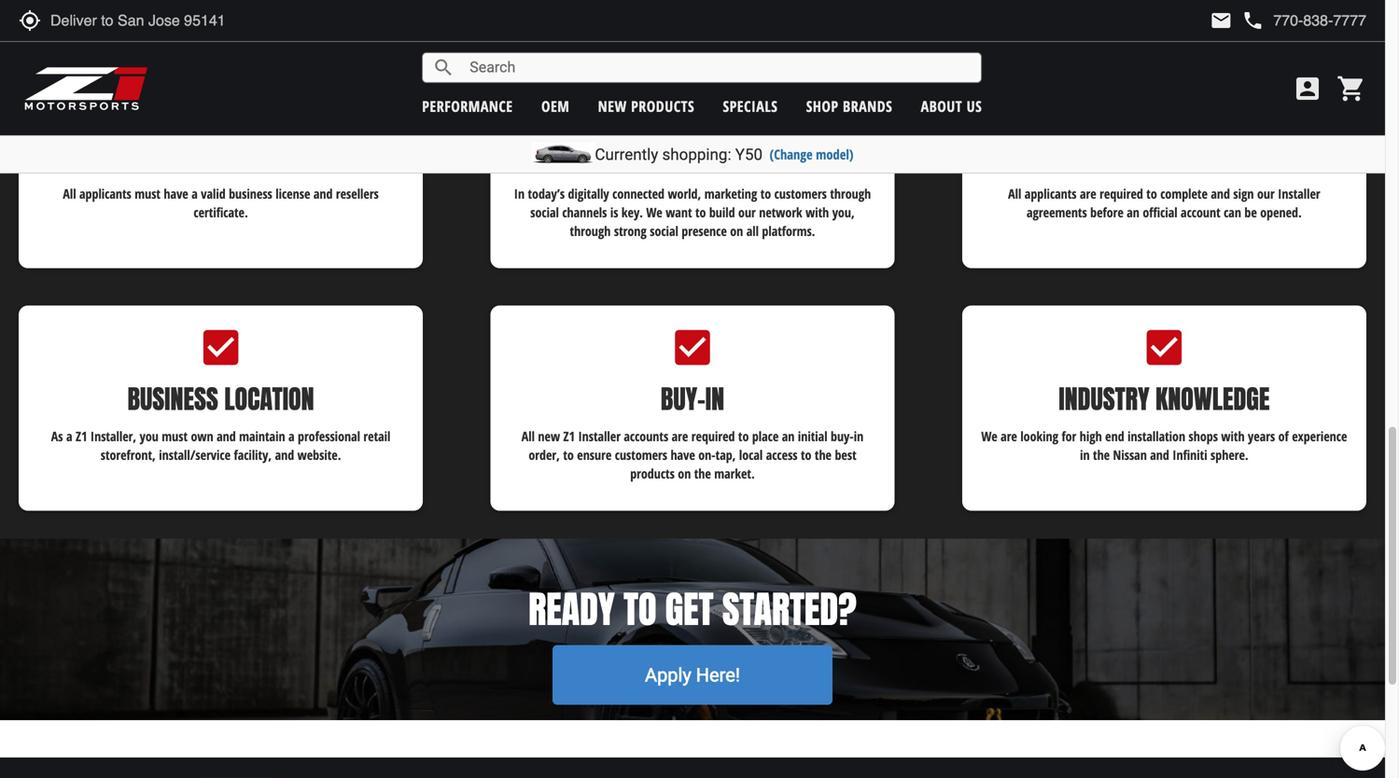 Task type: locate. For each thing, give the bounding box(es) containing it.
through
[[830, 185, 871, 203], [570, 222, 611, 240]]

0 horizontal spatial a
[[66, 428, 72, 446]]

0 vertical spatial an
[[1127, 204, 1140, 222]]

new inside check_box buy-in all new z1 installer accounts are required to place an initial buy-in order, to ensure customers have on-tap, local access to the best products on the market.
[[538, 428, 560, 446]]

check_box buy-in all new z1 installer accounts are required to place an initial buy-in order, to ensure customers have on-tap, local access to the best products on the market.
[[522, 325, 864, 483]]

valid
[[201, 185, 226, 203]]

1 horizontal spatial we
[[982, 428, 998, 446]]

check_box for in
[[670, 325, 716, 371]]

have left on-
[[671, 447, 695, 464]]

check_box
[[670, 82, 716, 129], [198, 325, 244, 371], [670, 325, 716, 371], [1141, 325, 1188, 371]]

installer up "opened."
[[1278, 185, 1321, 203]]

1 horizontal spatial all
[[522, 428, 535, 446]]

1 horizontal spatial must
[[162, 428, 188, 446]]

in inside check_box industry knowledge we are looking for high end installation shops with years of experience in the nissan and infiniti sphere.
[[1080, 447, 1090, 464]]

check_box inside 'check_box business location as a z1 installer, you must own and maintain a professional retail storefront, install/service facility, and website.'
[[198, 325, 244, 371]]

can
[[1224, 204, 1242, 222]]

shops
[[1189, 428, 1219, 446]]

must inside 'check_box business location as a z1 installer, you must own and maintain a professional retail storefront, install/service facility, and website.'
[[162, 428, 188, 446]]

tap,
[[716, 447, 736, 464]]

z1 inside 'check_box business location as a z1 installer, you must own and maintain a professional retail storefront, install/service facility, and website.'
[[76, 428, 87, 446]]

a
[[192, 185, 198, 203], [66, 428, 72, 446], [289, 428, 295, 446]]

ensure
[[577, 447, 612, 464]]

(change
[[770, 145, 813, 163]]

0 horizontal spatial on
[[678, 465, 691, 483]]

1 horizontal spatial have
[[671, 447, 695, 464]]

channels
[[562, 204, 607, 222]]

installer inside check_box buy-in all new z1 installer accounts are required to place an initial buy-in order, to ensure customers have on-tap, local access to the best products on the market.
[[578, 428, 621, 446]]

all for signed
[[1009, 185, 1022, 203]]

2 applicants from the left
[[1025, 185, 1077, 203]]

1 horizontal spatial in
[[1080, 447, 1090, 464]]

0 vertical spatial required
[[1100, 185, 1144, 203]]

0 horizontal spatial applicants
[[79, 185, 131, 203]]

1 vertical spatial we
[[982, 428, 998, 446]]

2 horizontal spatial all
[[1009, 185, 1022, 203]]

1 horizontal spatial with
[[1222, 428, 1245, 446]]

apply here! link
[[553, 646, 833, 706]]

with up sphere.
[[1222, 428, 1245, 446]]

1 vertical spatial business
[[128, 380, 218, 419]]

have
[[164, 185, 188, 203], [671, 447, 695, 464]]

all inside business license all applicants must have a valid business license and resellers certificate.
[[63, 185, 76, 203]]

1 horizontal spatial a
[[192, 185, 198, 203]]

0 vertical spatial have
[[164, 185, 188, 203]]

world,
[[668, 185, 702, 203]]

1 horizontal spatial new
[[598, 96, 627, 116]]

the inside check_box industry knowledge we are looking for high end installation shops with years of experience in the nissan and infiniti sphere.
[[1093, 447, 1110, 464]]

and down the 'installation'
[[1151, 447, 1170, 464]]

an right before
[[1127, 204, 1140, 222]]

the
[[815, 447, 832, 464], [1093, 447, 1110, 464], [694, 465, 711, 483]]

in for buy-in
[[854, 428, 864, 446]]

applicants for business license
[[79, 185, 131, 203]]

business
[[229, 185, 272, 203]]

0 vertical spatial installer
[[1278, 185, 1321, 203]]

0 horizontal spatial we
[[647, 204, 663, 222]]

z1 for business
[[76, 428, 87, 446]]

installer inside signed agreement all applicants are required to complete and sign our installer agreements before an official account can be opened.
[[1278, 185, 1321, 203]]

0 horizontal spatial all
[[63, 185, 76, 203]]

resellers
[[336, 185, 379, 203]]

0 horizontal spatial z1
[[76, 428, 87, 446]]

buy-
[[661, 380, 706, 419]]

1 horizontal spatial an
[[1127, 204, 1140, 222]]

1 vertical spatial on
[[678, 465, 691, 483]]

1 applicants from the left
[[79, 185, 131, 203]]

our up all
[[739, 204, 756, 222]]

customers inside check_box active social media presence in today's digitally connected world, marketing to customers through social channels is key. we want to build our network with you, through strong social presence on all platforms.
[[775, 185, 827, 203]]

check_box up location
[[198, 325, 244, 371]]

in inside check_box buy-in all new z1 installer accounts are required to place an initial buy-in order, to ensure customers have on-tap, local access to the best products on the market.
[[854, 428, 864, 446]]

2 z1 from the left
[[564, 428, 575, 446]]

have left the valid
[[164, 185, 188, 203]]

0 horizontal spatial have
[[164, 185, 188, 203]]

to inside signed agreement all applicants are required to complete and sign our installer agreements before an official account can be opened.
[[1147, 185, 1158, 203]]

in down 'high'
[[1080, 447, 1090, 464]]

0 horizontal spatial are
[[672, 428, 688, 446]]

infiniti
[[1173, 447, 1208, 464]]

1 horizontal spatial required
[[1100, 185, 1144, 203]]

to up local
[[739, 428, 749, 446]]

a right as
[[66, 428, 72, 446]]

phone
[[1242, 9, 1265, 32]]

products inside check_box buy-in all new z1 installer accounts are required to place an initial buy-in order, to ensure customers have on-tap, local access to the best products on the market.
[[631, 465, 675, 483]]

through up "you,"
[[830, 185, 871, 203]]

and up can
[[1211, 185, 1231, 203]]

required up on-
[[692, 428, 735, 446]]

z1 inside check_box buy-in all new z1 installer accounts are required to place an initial buy-in order, to ensure customers have on-tap, local access to the best products on the market.
[[564, 428, 575, 446]]

to
[[624, 582, 657, 638]]

check_box up knowledge
[[1141, 325, 1188, 371]]

0 vertical spatial must
[[135, 185, 161, 203]]

1 horizontal spatial are
[[1001, 428, 1018, 446]]

1 vertical spatial new
[[538, 428, 560, 446]]

required
[[1100, 185, 1144, 203], [692, 428, 735, 446]]

shopping_cart
[[1337, 74, 1367, 104]]

check_box inside check_box industry knowledge we are looking for high end installation shops with years of experience in the nissan and infiniti sphere.
[[1141, 325, 1188, 371]]

an inside signed agreement all applicants are required to complete and sign our installer agreements before an official account can be opened.
[[1127, 204, 1140, 222]]

0 vertical spatial with
[[806, 204, 829, 222]]

1 vertical spatial an
[[782, 428, 795, 446]]

y50
[[736, 145, 763, 164]]

must left the valid
[[135, 185, 161, 203]]

0 horizontal spatial our
[[739, 204, 756, 222]]

local
[[739, 447, 763, 464]]

z1 for buy-
[[564, 428, 575, 446]]

check_box inside check_box active social media presence in today's digitally connected world, marketing to customers through social channels is key. we want to build our network with you, through strong social presence on all platforms.
[[670, 82, 716, 129]]

experience
[[1293, 428, 1348, 446]]

in
[[854, 428, 864, 446], [1080, 447, 1090, 464]]

1 horizontal spatial social
[[650, 222, 679, 240]]

social down want
[[650, 222, 679, 240]]

account_box
[[1293, 74, 1323, 104]]

1 horizontal spatial our
[[1258, 185, 1275, 203]]

1 vertical spatial required
[[692, 428, 735, 446]]

0 horizontal spatial must
[[135, 185, 161, 203]]

customers up the network at the right of page
[[775, 185, 827, 203]]

an inside check_box buy-in all new z1 installer accounts are required to place an initial buy-in order, to ensure customers have on-tap, local access to the best products on the market.
[[782, 428, 795, 446]]

1 vertical spatial in
[[1080, 447, 1090, 464]]

an
[[1127, 204, 1140, 222], [782, 428, 795, 446]]

shop brands link
[[807, 96, 893, 116]]

network
[[759, 204, 803, 222]]

0 vertical spatial new
[[598, 96, 627, 116]]

the down initial
[[815, 447, 832, 464]]

customers
[[775, 185, 827, 203], [615, 447, 668, 464]]

business inside 'check_box business location as a z1 installer, you must own and maintain a professional retail storefront, install/service facility, and website.'
[[128, 380, 218, 419]]

business up the valid
[[135, 137, 226, 176]]

0 horizontal spatial new
[[538, 428, 560, 446]]

our inside check_box active social media presence in today's digitally connected world, marketing to customers through social channels is key. we want to build our network with you, through strong social presence on all platforms.
[[739, 204, 756, 222]]

new up currently
[[598, 96, 627, 116]]

0 horizontal spatial installer
[[578, 428, 621, 446]]

1 z1 from the left
[[76, 428, 87, 446]]

check_box up buy-
[[670, 325, 716, 371]]

on left market.
[[678, 465, 691, 483]]

website.
[[298, 447, 341, 464]]

digitally
[[568, 185, 609, 203]]

on left all
[[730, 222, 744, 240]]

strong
[[614, 222, 647, 240]]

applicants inside signed agreement all applicants are required to complete and sign our installer agreements before an official account can be opened.
[[1025, 185, 1077, 203]]

and inside business license all applicants must have a valid business license and resellers certificate.
[[314, 185, 333, 203]]

1 vertical spatial have
[[671, 447, 695, 464]]

to
[[761, 185, 771, 203], [1147, 185, 1158, 203], [696, 204, 706, 222], [739, 428, 749, 446], [563, 447, 574, 464], [801, 447, 812, 464]]

we right the key.
[[647, 204, 663, 222]]

all inside check_box buy-in all new z1 installer accounts are required to place an initial buy-in order, to ensure customers have on-tap, local access to the best products on the market.
[[522, 428, 535, 446]]

0 vertical spatial we
[[647, 204, 663, 222]]

0 horizontal spatial customers
[[615, 447, 668, 464]]

and right 'license' at top left
[[314, 185, 333, 203]]

0 horizontal spatial required
[[692, 428, 735, 446]]

high
[[1080, 428, 1103, 446]]

performance link
[[422, 96, 513, 116]]

and inside check_box industry knowledge we are looking for high end installation shops with years of experience in the nissan and infiniti sphere.
[[1151, 447, 1170, 464]]

0 vertical spatial through
[[830, 185, 871, 203]]

1 vertical spatial installer
[[578, 428, 621, 446]]

in for industry knowledge
[[1080, 447, 1090, 464]]

agreement
[[1145, 137, 1258, 176]]

our
[[1258, 185, 1275, 203], [739, 204, 756, 222]]

2 horizontal spatial are
[[1080, 185, 1097, 203]]

applicants for signed agreement
[[1025, 185, 1077, 203]]

0 vertical spatial social
[[531, 204, 559, 222]]

search
[[433, 56, 455, 79]]

1 vertical spatial with
[[1222, 428, 1245, 446]]

mail phone
[[1211, 9, 1265, 32]]

required up before
[[1100, 185, 1144, 203]]

on-
[[699, 447, 716, 464]]

0 horizontal spatial in
[[854, 428, 864, 446]]

installer up ensure
[[578, 428, 621, 446]]

have inside business license all applicants must have a valid business license and resellers certificate.
[[164, 185, 188, 203]]

check_box industry knowledge we are looking for high end installation shops with years of experience in the nissan and infiniti sphere.
[[982, 325, 1348, 464]]

1 vertical spatial customers
[[615, 447, 668, 464]]

social down today's
[[531, 204, 559, 222]]

brands
[[843, 96, 893, 116]]

a left the valid
[[192, 185, 198, 203]]

and right own
[[217, 428, 236, 446]]

are left 'looking'
[[1001, 428, 1018, 446]]

model)
[[816, 145, 854, 163]]

an up access
[[782, 428, 795, 446]]

1 vertical spatial products
[[631, 465, 675, 483]]

are inside check_box industry knowledge we are looking for high end installation shops with years of experience in the nissan and infiniti sphere.
[[1001, 428, 1018, 446]]

products down accounts
[[631, 465, 675, 483]]

our inside signed agreement all applicants are required to complete and sign our installer agreements before an official account can be opened.
[[1258, 185, 1275, 203]]

place
[[752, 428, 779, 446]]

are up before
[[1080, 185, 1097, 203]]

we left 'looking'
[[982, 428, 998, 446]]

products up social
[[631, 96, 695, 116]]

to up official
[[1147, 185, 1158, 203]]

applicants inside business license all applicants must have a valid business license and resellers certificate.
[[79, 185, 131, 203]]

1 vertical spatial must
[[162, 428, 188, 446]]

z1
[[76, 428, 87, 446], [564, 428, 575, 446]]

account_box link
[[1289, 74, 1328, 104]]

shop
[[807, 96, 839, 116]]

the down on-
[[694, 465, 711, 483]]

1 horizontal spatial applicants
[[1025, 185, 1077, 203]]

1 horizontal spatial on
[[730, 222, 744, 240]]

0 vertical spatial our
[[1258, 185, 1275, 203]]

in up best
[[854, 428, 864, 446]]

signed
[[1072, 137, 1139, 176]]

for
[[1062, 428, 1077, 446]]

phone link
[[1242, 9, 1367, 32]]

products
[[631, 96, 695, 116], [631, 465, 675, 483]]

are right accounts
[[672, 428, 688, 446]]

z1 right as
[[76, 428, 87, 446]]

check_box inside check_box buy-in all new z1 installer accounts are required to place an initial buy-in order, to ensure customers have on-tap, local access to the best products on the market.
[[670, 325, 716, 371]]

all inside signed agreement all applicants are required to complete and sign our installer agreements before an official account can be opened.
[[1009, 185, 1022, 203]]

retail
[[364, 428, 391, 446]]

1 vertical spatial our
[[739, 204, 756, 222]]

0 vertical spatial business
[[135, 137, 226, 176]]

2 horizontal spatial the
[[1093, 447, 1110, 464]]

are
[[1080, 185, 1097, 203], [672, 428, 688, 446], [1001, 428, 1018, 446]]

z1 left accounts
[[564, 428, 575, 446]]

market.
[[715, 465, 755, 483]]

must right the you
[[162, 428, 188, 446]]

0 vertical spatial in
[[854, 428, 864, 446]]

applicants
[[79, 185, 131, 203], [1025, 185, 1077, 203]]

business license all applicants must have a valid business license and resellers certificate.
[[63, 137, 379, 222]]

our right "sign"
[[1258, 185, 1275, 203]]

required inside check_box buy-in all new z1 installer accounts are required to place an initial buy-in order, to ensure customers have on-tap, local access to the best products on the market.
[[692, 428, 735, 446]]

with left "you,"
[[806, 204, 829, 222]]

1 horizontal spatial z1
[[564, 428, 575, 446]]

0 vertical spatial on
[[730, 222, 744, 240]]

new up the order, at the left bottom of the page
[[538, 428, 560, 446]]

through down "channels"
[[570, 222, 611, 240]]

customers down accounts
[[615, 447, 668, 464]]

1 horizontal spatial installer
[[1278, 185, 1321, 203]]

check_box up shopping:
[[670, 82, 716, 129]]

today's
[[528, 185, 565, 203]]

the down 'high'
[[1093, 447, 1110, 464]]

a right maintain
[[289, 428, 295, 446]]

are inside signed agreement all applicants are required to complete and sign our installer agreements before an official account can be opened.
[[1080, 185, 1097, 203]]

a inside business license all applicants must have a valid business license and resellers certificate.
[[192, 185, 198, 203]]

business up the you
[[128, 380, 218, 419]]

0 horizontal spatial an
[[782, 428, 795, 446]]

access
[[766, 447, 798, 464]]

all
[[63, 185, 76, 203], [1009, 185, 1022, 203], [522, 428, 535, 446]]

on inside check_box buy-in all new z1 installer accounts are required to place an initial buy-in order, to ensure customers have on-tap, local access to the best products on the market.
[[678, 465, 691, 483]]

0 horizontal spatial through
[[570, 222, 611, 240]]

0 vertical spatial customers
[[775, 185, 827, 203]]

check_box for knowledge
[[1141, 325, 1188, 371]]

we inside check_box active social media presence in today's digitally connected world, marketing to customers through social channels is key. we want to build our network with you, through strong social presence on all platforms.
[[647, 204, 663, 222]]

0 horizontal spatial with
[[806, 204, 829, 222]]

business inside business license all applicants must have a valid business license and resellers certificate.
[[135, 137, 226, 176]]

0 vertical spatial products
[[631, 96, 695, 116]]

1 vertical spatial social
[[650, 222, 679, 240]]

industry
[[1059, 380, 1150, 419]]

1 horizontal spatial customers
[[775, 185, 827, 203]]



Task type: vqa. For each thing, say whether or not it's contained in the screenshot.
website.
yes



Task type: describe. For each thing, give the bounding box(es) containing it.
accounts
[[624, 428, 669, 446]]

us
[[967, 96, 983, 116]]

to up presence
[[696, 204, 706, 222]]

active
[[540, 137, 605, 176]]

1 horizontal spatial through
[[830, 185, 871, 203]]

be
[[1245, 204, 1258, 222]]

here!
[[696, 665, 740, 687]]

new products
[[598, 96, 695, 116]]

install/service
[[159, 447, 231, 464]]

z1 motorsports logo image
[[23, 65, 149, 112]]

installation
[[1128, 428, 1186, 446]]

are for check_box
[[1001, 428, 1018, 446]]

check_box for social
[[670, 82, 716, 129]]

currently
[[595, 145, 659, 164]]

order,
[[529, 447, 560, 464]]

is
[[611, 204, 619, 222]]

location
[[224, 380, 314, 419]]

2 horizontal spatial a
[[289, 428, 295, 446]]

specials
[[723, 96, 778, 116]]

account
[[1181, 204, 1221, 222]]

connected
[[613, 185, 665, 203]]

with inside check_box active social media presence in today's digitally connected world, marketing to customers through social channels is key. we want to build our network with you, through strong social presence on all platforms.
[[806, 204, 829, 222]]

0 horizontal spatial the
[[694, 465, 711, 483]]

specials link
[[723, 96, 778, 116]]

sphere.
[[1211, 447, 1249, 464]]

apply here! button
[[553, 646, 833, 706]]

to up the network at the right of page
[[761, 185, 771, 203]]

all for business
[[63, 185, 76, 203]]

certificate.
[[194, 204, 248, 222]]

facility,
[[234, 447, 272, 464]]

official
[[1143, 204, 1178, 222]]

get
[[666, 582, 714, 638]]

to right the order, at the left bottom of the page
[[563, 447, 574, 464]]

on inside check_box active social media presence in today's digitally connected world, marketing to customers through social channels is key. we want to build our network with you, through strong social presence on all platforms.
[[730, 222, 744, 240]]

check_box active social media presence in today's digitally connected world, marketing to customers through social channels is key. we want to build our network with you, through strong social presence on all platforms.
[[514, 82, 871, 240]]

of
[[1279, 428, 1289, 446]]

ready
[[529, 582, 615, 638]]

new products link
[[598, 96, 695, 116]]

you,
[[833, 204, 855, 222]]

before
[[1091, 204, 1124, 222]]

apply here!
[[645, 665, 740, 687]]

professional
[[298, 428, 360, 446]]

years
[[1248, 428, 1276, 446]]

are inside check_box buy-in all new z1 installer accounts are required to place an initial buy-in order, to ensure customers have on-tap, local access to the best products on the market.
[[672, 428, 688, 446]]

initial
[[798, 428, 828, 446]]

shopping:
[[663, 145, 732, 164]]

complete
[[1161, 185, 1208, 203]]

1 vertical spatial through
[[570, 222, 611, 240]]

presence
[[751, 137, 846, 176]]

and down maintain
[[275, 447, 294, 464]]

currently shopping: y50 (change model)
[[595, 145, 854, 164]]

required inside signed agreement all applicants are required to complete and sign our installer agreements before an official account can be opened.
[[1100, 185, 1144, 203]]

as
[[51, 428, 63, 446]]

you
[[140, 428, 159, 446]]

storefront,
[[101, 447, 156, 464]]

media
[[683, 137, 745, 176]]

customers inside check_box buy-in all new z1 installer accounts are required to place an initial buy-in order, to ensure customers have on-tap, local access to the best products on the market.
[[615, 447, 668, 464]]

end
[[1106, 428, 1125, 446]]

in
[[514, 185, 525, 203]]

opened.
[[1261, 204, 1302, 222]]

oem link
[[542, 96, 570, 116]]

with inside check_box industry knowledge we are looking for high end installation shops with years of experience in the nissan and infiniti sphere.
[[1222, 428, 1245, 446]]

have inside check_box buy-in all new z1 installer accounts are required to place an initial buy-in order, to ensure customers have on-tap, local access to the best products on the market.
[[671, 447, 695, 464]]

build
[[710, 204, 735, 222]]

0 horizontal spatial social
[[531, 204, 559, 222]]

check_box business location as a z1 installer, you must own and maintain a professional retail storefront, install/service facility, and website.
[[51, 325, 391, 464]]

(change model) link
[[770, 145, 854, 163]]

all
[[747, 222, 759, 240]]

Search search field
[[455, 53, 982, 82]]

agreements
[[1027, 204, 1088, 222]]

key.
[[622, 204, 643, 222]]

social
[[611, 137, 677, 176]]

are for signed
[[1080, 185, 1097, 203]]

we inside check_box industry knowledge we are looking for high end installation shops with years of experience in the nissan and infiniti sphere.
[[982, 428, 998, 446]]

installer,
[[90, 428, 136, 446]]

shopping_cart link
[[1332, 74, 1367, 104]]

presence
[[682, 222, 727, 240]]

license
[[276, 185, 310, 203]]

mail link
[[1211, 9, 1233, 32]]

started?
[[723, 582, 857, 638]]

check_box for location
[[198, 325, 244, 371]]

about us link
[[921, 96, 983, 116]]

to down initial
[[801, 447, 812, 464]]

oem
[[542, 96, 570, 116]]

must inside business license all applicants must have a valid business license and resellers certificate.
[[135, 185, 161, 203]]

in
[[706, 380, 725, 419]]

performance
[[422, 96, 513, 116]]

marketing
[[705, 185, 758, 203]]

about
[[921, 96, 963, 116]]

and inside signed agreement all applicants are required to complete and sign our installer agreements before an official account can be opened.
[[1211, 185, 1231, 203]]

1 horizontal spatial the
[[815, 447, 832, 464]]

mail
[[1211, 9, 1233, 32]]

about us
[[921, 96, 983, 116]]

maintain
[[239, 428, 285, 446]]

own
[[191, 428, 213, 446]]

looking
[[1021, 428, 1059, 446]]

license
[[232, 137, 307, 176]]



